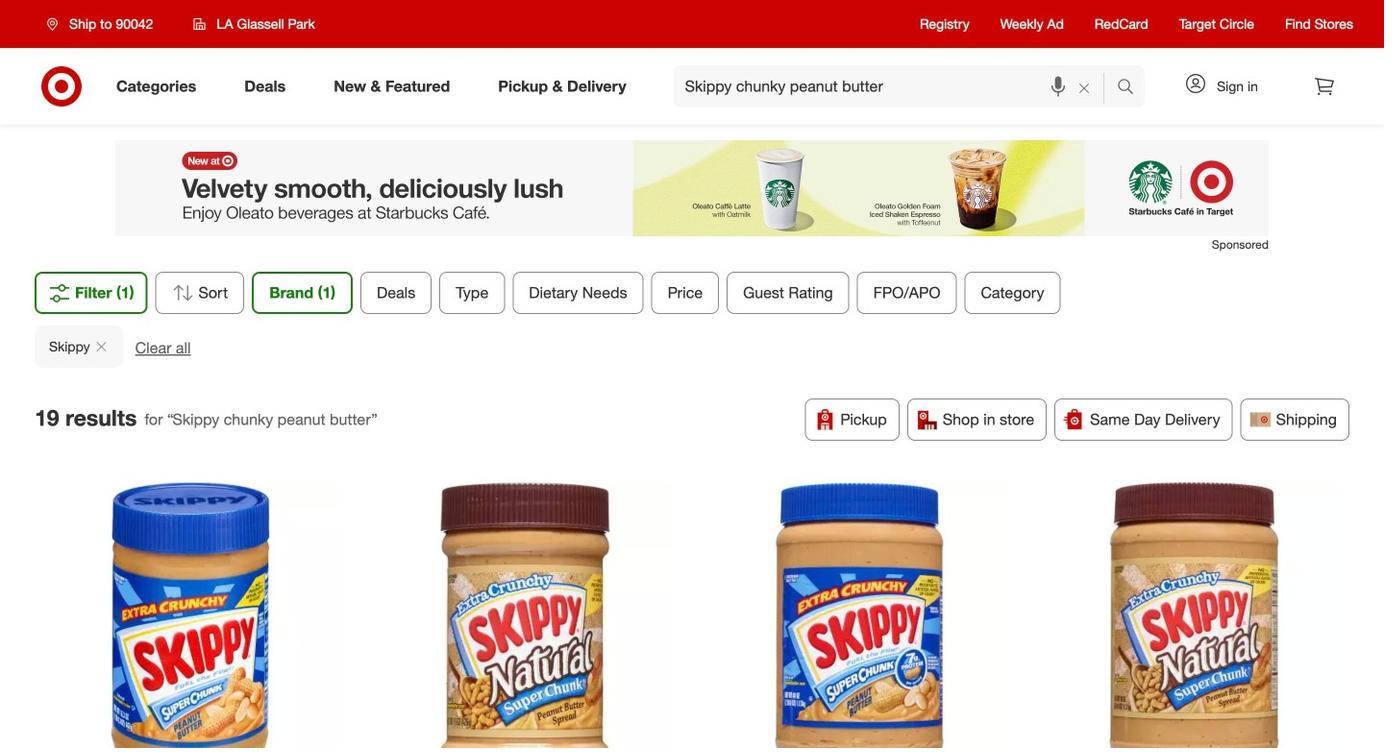 Task type: vqa. For each thing, say whether or not it's contained in the screenshot.
bottommost One
no



Task type: locate. For each thing, give the bounding box(es) containing it.
advertisement element
[[115, 140, 1269, 237]]

What can we help you find? suggestions appear below search field
[[674, 65, 1122, 108]]

skippy natural chunky peanut butter - 40oz image
[[1046, 483, 1343, 749], [1046, 483, 1343, 749]]

skippy chunky peanut butter - 40oz image
[[711, 483, 1008, 749], [711, 483, 1008, 749]]

skippy natural super chunk peanut butter - 15oz image
[[376, 483, 673, 749], [376, 483, 673, 749]]

skippy chunky peanut butter - 16.3oz image
[[42, 483, 339, 749], [42, 483, 339, 749]]



